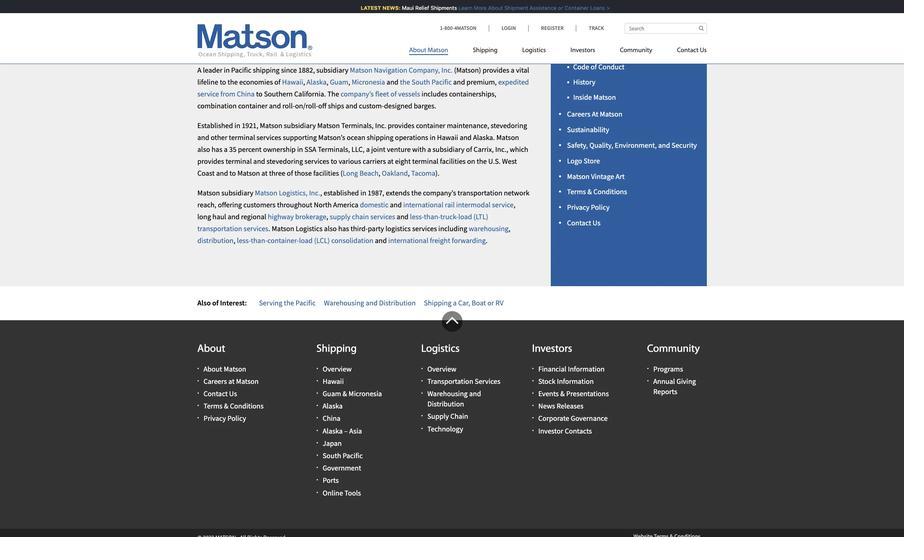 Task type: vqa. For each thing, say whether or not it's contained in the screenshot.
Governance
yes



Task type: describe. For each thing, give the bounding box(es) containing it.
1 vertical spatial investors
[[533, 344, 573, 355]]

terms inside about matson links section
[[568, 187, 587, 197]]

domestic and international rail intermodal service
[[360, 200, 514, 210]]

international rail intermodal service link
[[404, 200, 514, 210]]

consolidation
[[332, 236, 374, 245]]

. matson logistics also has third-party logistics services including warehousing , distribution , less-than-container-load (lcl) consolidation and international freight forwarding .
[[198, 224, 511, 245]]

footer containing about
[[0, 311, 905, 538]]

mission, vision and values
[[574, 47, 654, 57]]

1 horizontal spatial terms & conditions link
[[568, 187, 628, 197]]

0 vertical spatial micronesia
[[352, 77, 385, 87]]

custom-
[[359, 101, 384, 110]]

assistance
[[525, 5, 552, 11]]

matson inside . matson logistics also has third-party logistics services including warehousing , distribution , less-than-container-load (lcl) consolidation and international freight forwarding .
[[272, 224, 295, 233]]

conditions inside about matson links section
[[594, 187, 628, 197]]

0 horizontal spatial shipping
[[253, 65, 280, 75]]

1 horizontal spatial stevedoring
[[491, 121, 528, 130]]

warehousing
[[469, 224, 509, 233]]

logistics,
[[279, 188, 308, 198]]

since
[[281, 65, 297, 75]]

0 horizontal spatial or
[[488, 298, 495, 308]]

1987,
[[368, 188, 385, 198]]

0 vertical spatial company
[[400, 34, 428, 43]]

0 vertical spatial international
[[404, 200, 444, 210]]

matson vintage art link
[[568, 172, 625, 181]]

fleet
[[376, 89, 389, 99]]

designed
[[384, 101, 413, 110]]

in right operations
[[430, 133, 436, 142]]

1-800-4matson link
[[440, 25, 489, 32]]

track link
[[577, 25, 605, 32]]

inc. up north
[[309, 188, 321, 198]]

0 vertical spatial company's
[[341, 89, 374, 99]]

supply chain link
[[428, 412, 469, 422]]

corporate governance link
[[539, 414, 608, 424]]

store
[[584, 156, 601, 166]]

about inside the top menu navigation
[[410, 47, 427, 54]]

0 vertical spatial privacy policy link
[[568, 203, 610, 212]]

0 vertical spatial south
[[412, 77, 431, 87]]

blue matson logo with ocean, shipping, truck, rail and logistics written beneath it. image
[[198, 24, 313, 58]]

about inside section
[[559, 7, 583, 18]]

0 horizontal spatial contact us link
[[204, 389, 237, 399]]

oakland
[[382, 168, 408, 178]]

california.
[[295, 89, 326, 99]]

0 vertical spatial contact us link
[[665, 43, 707, 60]]

0 vertical spatial information
[[568, 365, 605, 374]]

1882,
[[299, 65, 315, 75]]

serving the pacific link
[[259, 298, 316, 308]]

search image
[[700, 25, 704, 31]]

highway brokerage , supply chain services and
[[268, 212, 410, 222]]

1 vertical spatial at
[[262, 168, 268, 178]]

supply
[[330, 212, 351, 222]]

ocean
[[347, 133, 366, 142]]

less- inside less-than-truck-load (ltl) transportation services
[[410, 212, 424, 222]]

services inside matson, inc. is a u.s. owned and operated transportation services company headquartered in honolulu, hawaii. the company is listed on the nyse under the
[[373, 34, 398, 43]]

containerships,
[[449, 89, 497, 99]]

0 horizontal spatial terms & conditions link
[[204, 402, 264, 411]]

"matx."
[[403, 45, 427, 55]]

news
[[539, 402, 556, 411]]

percent
[[238, 145, 262, 154]]

overview for hawaii
[[323, 365, 352, 374]]

careers at matson link
[[204, 377, 259, 386]]

shipments
[[426, 5, 453, 11]]

conditions inside about matson careers at matson contact us terms & conditions privacy policy
[[230, 402, 264, 411]]

about matson link for careers at matson link
[[204, 365, 246, 374]]

offering
[[218, 200, 242, 210]]

shipping inside shipping link
[[473, 47, 498, 54]]

about inside about matson careers at matson contact us terms & conditions privacy policy
[[204, 365, 222, 374]]

of left carrix,
[[466, 145, 473, 154]]

warehousing inside overview transportation services warehousing and distribution supply chain technology
[[428, 389, 468, 399]]

tools
[[345, 489, 361, 498]]

financial information stock information events & presentations news releases corporate governance investor contacts
[[539, 365, 609, 436]]

0 vertical spatial or
[[554, 5, 559, 11]]

maintenance,
[[447, 121, 490, 130]]

about matson link for shipping link at the top of the page
[[410, 43, 461, 60]]

1 horizontal spatial facilities
[[440, 157, 466, 166]]

shipping link
[[461, 43, 510, 60]]

sustainability link
[[568, 125, 610, 135]]

0 vertical spatial terminals,
[[342, 121, 374, 130]]

logo store link
[[568, 156, 601, 166]]

subsidiary up supporting at the left top
[[284, 121, 316, 130]]

0 horizontal spatial stevedoring
[[267, 157, 303, 166]]

1 vertical spatial alaska link
[[323, 402, 343, 411]]

logistics
[[386, 224, 411, 233]]

ticker symbol "matx." link
[[360, 45, 427, 55]]

800-
[[445, 25, 455, 32]]

pacific right "serving"
[[296, 298, 316, 308]]

environment,
[[615, 141, 657, 150]]

highway
[[268, 212, 294, 222]]

overview transportation services warehousing and distribution supply chain technology
[[428, 365, 501, 434]]

0 horizontal spatial company
[[235, 45, 264, 55]]

shipping a car, boat or rv
[[424, 298, 504, 308]]

freight
[[430, 236, 451, 245]]

terminal up percent
[[229, 133, 255, 142]]

a inside (matson) provides a vital lifeline to the economies of
[[511, 65, 515, 75]]

u.s. inside matson, inc. is a u.s. owned and operated transportation services company headquartered in honolulu, hawaii. the company is listed on the nyse under the
[[248, 34, 260, 43]]

2 vertical spatial alaska
[[323, 427, 343, 436]]

micronesia inside overview hawaii guam & micronesia alaska china alaska – asia japan south pacific government ports online tools
[[349, 389, 382, 399]]

terms & conditions
[[568, 187, 628, 197]]

container
[[560, 5, 585, 11]]

inside matson
[[574, 93, 617, 102]]

community link
[[608, 43, 665, 60]]

1 vertical spatial .
[[486, 236, 488, 245]]

guam inside overview hawaii guam & micronesia alaska china alaska – asia japan south pacific government ports online tools
[[323, 389, 341, 399]]

investors inside the top menu navigation
[[571, 47, 596, 54]]

online tools link
[[323, 489, 361, 498]]

roll-
[[283, 101, 295, 110]]

1 horizontal spatial service
[[492, 200, 514, 210]]

vital
[[516, 65, 530, 75]]

the inside matson, inc. is a u.s. owned and operated transportation services company headquartered in honolulu, hawaii. the company is listed on the nyse under the
[[222, 45, 234, 55]]

includes
[[422, 89, 448, 99]]

and inside , long haul and regional
[[228, 212, 240, 222]]

china link
[[323, 414, 341, 424]]

the inside (matson) provides a vital lifeline to the economies of
[[228, 77, 238, 87]]

careers inside about matson links section
[[568, 110, 591, 119]]

policy inside about matson careers at matson contact us terms & conditions privacy policy
[[228, 414, 246, 424]]

0 vertical spatial guam
[[330, 77, 349, 87]]

policy inside about matson links section
[[592, 203, 610, 212]]

to down 35
[[230, 168, 236, 178]]

giving
[[677, 377, 697, 386]]

inc. left (matson) at the right of the page
[[442, 65, 453, 75]]

2 vertical spatial provides
[[198, 157, 224, 166]]

a right with
[[428, 145, 431, 154]]

shipping inside established in 1921, matson subsidiary matson terminals, inc. provides container maintenance, stevedoring and other terminal services supporting matson's ocean shipping operations in hawaii and alaska. matson also has a 35 percent ownership in ssa terminals, llc, a joint venture with a subsidiary of carrix, inc., which provides terminal and stevedoring services to various carriers at eight terminal facilities on the u.s. west coast and to matson at three of those facilities (
[[367, 133, 394, 142]]

terminal up the tacoma link
[[413, 157, 439, 166]]

government link
[[323, 464, 362, 473]]

at inside about matson careers at matson contact us terms & conditions privacy policy
[[229, 377, 235, 386]]

terminal down 35
[[226, 157, 252, 166]]

established in 1921, matson subsidiary matson terminals, inc. provides container maintenance, stevedoring and other terminal services supporting matson's ocean shipping operations in hawaii and alaska. matson also has a 35 percent ownership in ssa terminals, llc, a joint venture with a subsidiary of carrix, inc., which provides terminal and stevedoring services to various carriers at eight terminal facilities on the u.s. west coast and to matson at three of those facilities (
[[198, 121, 529, 178]]

of right also
[[212, 298, 219, 308]]

community inside footer
[[648, 344, 701, 355]]

south inside overview hawaii guam & micronesia alaska china alaska – asia japan south pacific government ports online tools
[[323, 451, 341, 461]]

mission, vision and values link
[[574, 47, 654, 57]]

domestic link
[[360, 200, 389, 210]]

us inside about matson links section
[[593, 218, 601, 228]]

1 horizontal spatial the
[[328, 89, 339, 99]]

matson inside the top menu navigation
[[428, 47, 449, 54]]

1 vertical spatial privacy policy link
[[204, 414, 246, 424]]

latest news: maui relief shipments learn more about shipment assistance or container loans >
[[356, 5, 606, 11]]

services up party at top left
[[371, 212, 396, 222]]

ships
[[328, 101, 344, 110]]

matson subsidiary matson logistics, inc.
[[198, 188, 321, 198]]

the inside , established in 1987, extends the company's transportation network reach, offering customers throughout north america
[[412, 188, 422, 198]]

international inside . matson logistics also has third-party logistics services including warehousing , distribution , less-than-container-load (lcl) consolidation and international freight forwarding .
[[389, 236, 429, 245]]

the left ticker
[[349, 45, 359, 55]]

ticker
[[360, 45, 378, 55]]

logistics inside footer
[[422, 344, 460, 355]]

on inside matson, inc. is a u.s. owned and operated transportation services company headquartered in honolulu, hawaii. the company is listed on the nyse under the
[[290, 45, 298, 55]]

stock
[[539, 377, 556, 386]]

us inside about matson careers at matson contact us terms & conditions privacy policy
[[229, 389, 237, 399]]

about matson careers at matson contact us terms & conditions privacy policy
[[204, 365, 264, 424]]

combination
[[198, 101, 237, 110]]

code of conduct
[[574, 62, 625, 72]]

0 horizontal spatial hawaii
[[282, 77, 303, 87]]

with
[[413, 145, 426, 154]]

0 vertical spatial warehousing and distribution link
[[324, 298, 416, 308]]

china inside expedited service from china
[[237, 89, 255, 99]]

1 vertical spatial facilities
[[314, 168, 339, 178]]

in left ssa
[[297, 145, 303, 154]]

login link
[[489, 25, 529, 32]]

1 vertical spatial hawaii link
[[323, 377, 344, 386]]

top menu navigation
[[410, 43, 707, 60]]

container inside includes containerships, combination container and roll-on/roll-off ships and custom-designed barges.
[[238, 101, 268, 110]]

0 horizontal spatial warehousing
[[324, 298, 365, 308]]

0 vertical spatial distribution
[[379, 298, 416, 308]]

register link
[[529, 25, 577, 32]]

latest
[[356, 5, 377, 11]]

0 vertical spatial hawaii link
[[282, 77, 303, 87]]

to left various
[[331, 157, 337, 166]]

financial
[[539, 365, 567, 374]]

guam & micronesia link
[[323, 389, 382, 399]]

and inside . matson logistics also has third-party logistics services including warehousing , distribution , less-than-container-load (lcl) consolidation and international freight forwarding .
[[375, 236, 387, 245]]

a right llc,
[[366, 145, 370, 154]]

logistics inside . matson logistics also has third-party logistics services including warehousing , distribution , less-than-container-load (lcl) consolidation and international freight forwarding .
[[296, 224, 323, 233]]

annual
[[654, 377, 676, 386]]

1 vertical spatial shipping
[[424, 298, 452, 308]]

contact us inside the top menu navigation
[[678, 47, 707, 54]]

(lcl)
[[314, 236, 330, 245]]

1 vertical spatial information
[[558, 377, 594, 386]]

the right "serving"
[[284, 298, 294, 308]]

a leader in pacific shipping since 1882, subsidiary matson navigation company, inc.
[[198, 65, 453, 75]]

Search search field
[[625, 23, 707, 34]]

customers
[[244, 200, 276, 210]]

login
[[502, 25, 517, 32]]

pacific up includes
[[432, 77, 452, 87]]

1 horizontal spatial is
[[265, 45, 270, 55]]

services inside less-than-truck-load (ltl) transportation services
[[244, 224, 269, 233]]

, established in 1987, extends the company's transportation network reach, offering customers throughout north america
[[198, 188, 530, 210]]

1 vertical spatial provides
[[388, 121, 415, 130]]

services up the ownership
[[257, 133, 282, 142]]

matson logistics, inc. link
[[255, 188, 321, 198]]

inc. inside matson, inc. is a u.s. owned and operated transportation services company headquartered in honolulu, hawaii. the company is listed on the nyse under the
[[223, 34, 235, 43]]

north
[[314, 200, 332, 210]]

contact inside about matson links section
[[568, 218, 592, 228]]

a left 35
[[224, 145, 228, 154]]

about matson links
[[559, 7, 635, 18]]

established
[[198, 121, 233, 130]]

about matson links section
[[541, 0, 718, 286]]



Task type: locate. For each thing, give the bounding box(es) containing it.
matson
[[250, 4, 308, 29], [585, 7, 613, 18], [428, 47, 449, 54], [350, 65, 373, 75], [594, 93, 617, 102], [600, 110, 623, 119], [260, 121, 283, 130], [318, 121, 340, 130], [497, 133, 519, 142], [238, 168, 260, 178], [568, 172, 590, 181], [198, 188, 220, 198], [255, 188, 278, 198], [272, 224, 295, 233], [224, 365, 246, 374], [236, 377, 259, 386]]

inc. inside established in 1921, matson subsidiary matson terminals, inc. provides container maintenance, stevedoring and other terminal services supporting matson's ocean shipping operations in hawaii and alaska. matson also has a 35 percent ownership in ssa terminals, llc, a joint venture with a subsidiary of carrix, inc., which provides terminal and stevedoring services to various carriers at eight terminal facilities on the u.s. west coast and to matson at three of those facilities (
[[375, 121, 387, 130]]

& inside about matson careers at matson contact us terms & conditions privacy policy
[[224, 402, 229, 411]]

overview link up guam & micronesia 'link'
[[323, 365, 352, 374]]

0 horizontal spatial also
[[198, 145, 210, 154]]

transportation inside less-than-truck-load (ltl) transportation services
[[198, 224, 242, 233]]

& up the privacy policy
[[588, 187, 593, 197]]

hawaii down "maintenance,"
[[437, 133, 459, 142]]

contact down the privacy policy
[[568, 218, 592, 228]]

1 horizontal spatial company
[[400, 34, 428, 43]]

has down supply
[[339, 224, 349, 233]]

0 vertical spatial china
[[237, 89, 255, 99]]

0 vertical spatial stevedoring
[[491, 121, 528, 130]]

1 vertical spatial contact us link
[[568, 218, 601, 228]]

0 vertical spatial careers
[[568, 110, 591, 119]]

japan
[[323, 439, 342, 449]]

hawaii , alaska , guam , micronesia and the south pacific and premium,
[[282, 77, 499, 87]]

the
[[222, 45, 234, 55], [328, 89, 339, 99]]

has
[[212, 145, 223, 154], [339, 224, 349, 233]]

2 vertical spatial shipping
[[317, 344, 357, 355]]

about matson link
[[410, 43, 461, 60], [204, 365, 246, 374]]

1 horizontal spatial overview
[[428, 365, 457, 374]]

1 vertical spatial less-
[[237, 236, 251, 245]]

information up stock information 'link'
[[568, 365, 605, 374]]

ports
[[323, 476, 339, 486]]

investors
[[571, 47, 596, 54], [533, 344, 573, 355]]

safety, quality, environment, and security link
[[568, 141, 698, 150]]

logistics inside the top menu navigation
[[523, 47, 546, 54]]

1 vertical spatial south
[[323, 451, 341, 461]]

barges.
[[414, 101, 437, 110]]

0 vertical spatial contact
[[678, 47, 699, 54]]

0 horizontal spatial at
[[229, 377, 235, 386]]

0 horizontal spatial .
[[269, 224, 270, 233]]

than- down regional
[[251, 236, 268, 245]]

truck-
[[441, 212, 459, 222]]

privacy down careers at matson link
[[204, 414, 226, 424]]

a inside matson, inc. is a u.s. owned and operated transportation services company headquartered in honolulu, hawaii. the company is listed on the nyse under the
[[243, 34, 246, 43]]

less-than-truck-load (ltl) transportation services link
[[198, 212, 489, 233]]

1 horizontal spatial provides
[[388, 121, 415, 130]]

1 vertical spatial is
[[265, 45, 270, 55]]

overview for transportation
[[428, 365, 457, 374]]

alaska up china link
[[323, 402, 343, 411]]

privacy policy
[[568, 203, 610, 212]]

to inside (matson) provides a vital lifeline to the economies of
[[220, 77, 226, 87]]

guam up to southern california. the company's fleet of vessels
[[330, 77, 349, 87]]

1 horizontal spatial careers
[[568, 110, 591, 119]]

1 horizontal spatial contact us
[[678, 47, 707, 54]]

also up coast
[[198, 145, 210, 154]]

0 vertical spatial alaska link
[[307, 77, 327, 87]]

serving the pacific
[[259, 298, 316, 308]]

0 horizontal spatial than-
[[251, 236, 268, 245]]

careers inside about matson careers at matson contact us terms & conditions privacy policy
[[204, 377, 227, 386]]

also inside established in 1921, matson subsidiary matson terminals, inc. provides container maintenance, stevedoring and other terminal services supporting matson's ocean shipping operations in hawaii and alaska. matson also has a 35 percent ownership in ssa terminals, llc, a joint venture with a subsidiary of carrix, inc., which provides terminal and stevedoring services to various carriers at eight terminal facilities on the u.s. west coast and to matson at three of those facilities (
[[198, 145, 210, 154]]

on/roll-
[[295, 101, 318, 110]]

also up (lcl)
[[324, 224, 337, 233]]

u.s. down inc.,
[[489, 157, 501, 166]]

stock information link
[[539, 377, 594, 386]]

1 overview from the left
[[323, 365, 352, 374]]

1-800-4matson
[[440, 25, 477, 32]]

more
[[470, 5, 482, 11]]

& inside financial information stock information events & presentations news releases corporate governance investor contacts
[[561, 389, 565, 399]]

safety, quality, environment, and security
[[568, 141, 698, 150]]

0 vertical spatial load
[[459, 212, 472, 222]]

u.s. inside established in 1921, matson subsidiary matson terminals, inc. provides container maintenance, stevedoring and other terminal services supporting matson's ocean shipping operations in hawaii and alaska. matson also has a 35 percent ownership in ssa terminals, llc, a joint venture with a subsidiary of carrix, inc., which provides terminal and stevedoring services to various carriers at eight terminal facilities on the u.s. west coast and to matson at three of those facilities (
[[489, 157, 501, 166]]

contact us inside about matson links section
[[568, 218, 601, 228]]

hawaii inside established in 1921, matson subsidiary matson terminals, inc. provides container maintenance, stevedoring and other terminal services supporting matson's ocean shipping operations in hawaii and alaska. matson also has a 35 percent ownership in ssa terminals, llc, a joint venture with a subsidiary of carrix, inc., which provides terminal and stevedoring services to various carriers at eight terminal facilities on the u.s. west coast and to matson at three of those facilities (
[[437, 133, 459, 142]]

long
[[343, 168, 358, 178]]

2 vertical spatial us
[[229, 389, 237, 399]]

overview inside overview transportation services warehousing and distribution supply chain technology
[[428, 365, 457, 374]]

None search field
[[625, 23, 707, 34]]

vintage
[[592, 172, 615, 181]]

news releases link
[[539, 402, 584, 411]]

1 horizontal spatial about matson
[[410, 47, 449, 54]]

load left (lcl)
[[299, 236, 313, 245]]

has inside . matson logistics also has third-party logistics services including warehousing , distribution , less-than-container-load (lcl) consolidation and international freight forwarding .
[[339, 224, 349, 233]]

car,
[[459, 298, 471, 308]]

1 horizontal spatial south
[[412, 77, 431, 87]]

history link
[[574, 77, 596, 87]]

on inside established in 1921, matson subsidiary matson terminals, inc. provides container maintenance, stevedoring and other terminal services supporting matson's ocean shipping operations in hawaii and alaska. matson also has a 35 percent ownership in ssa terminals, llc, a joint venture with a subsidiary of carrix, inc., which provides terminal and stevedoring services to various carriers at eight terminal facilities on the u.s. west coast and to matson at three of those facilities (
[[468, 157, 476, 166]]

container inside established in 1921, matson subsidiary matson terminals, inc. provides container maintenance, stevedoring and other terminal services supporting matson's ocean shipping operations in hawaii and alaska. matson also has a 35 percent ownership in ssa terminals, llc, a joint venture with a subsidiary of carrix, inc., which provides terminal and stevedoring services to various carriers at eight terminal facilities on the u.s. west coast and to matson at three of those facilities (
[[416, 121, 446, 130]]

less- inside . matson logistics also has third-party logistics services including warehousing , distribution , less-than-container-load (lcl) consolidation and international freight forwarding .
[[237, 236, 251, 245]]

0 vertical spatial is
[[236, 34, 241, 43]]

1 vertical spatial transportation
[[458, 188, 503, 198]]

1 horizontal spatial load
[[459, 212, 472, 222]]

0 vertical spatial about matson
[[198, 4, 308, 29]]

a left "vital"
[[511, 65, 515, 75]]

the down carrix,
[[477, 157, 487, 166]]

1 horizontal spatial transportation
[[327, 34, 372, 43]]

to down economies
[[256, 89, 263, 99]]

about matson inside the top menu navigation
[[410, 47, 449, 54]]

1 horizontal spatial conditions
[[594, 187, 628, 197]]

of
[[591, 62, 597, 72], [275, 77, 281, 87], [391, 89, 397, 99], [466, 145, 473, 154], [287, 168, 293, 178], [212, 298, 219, 308]]

which
[[510, 145, 529, 154]]

2 horizontal spatial contact
[[678, 47, 699, 54]]

network
[[504, 188, 530, 198]]

load down international rail intermodal service link
[[459, 212, 472, 222]]

0 horizontal spatial contact us
[[568, 218, 601, 228]]

logistics down backtop image at the bottom of page
[[422, 344, 460, 355]]

company's inside , established in 1987, extends the company's transportation network reach, offering customers throughout north america
[[423, 188, 457, 198]]

hawaii up guam & micronesia 'link'
[[323, 377, 344, 386]]

privacy inside about matson careers at matson contact us terms & conditions privacy policy
[[204, 414, 226, 424]]

1 horizontal spatial at
[[262, 168, 268, 178]]

contact down careers at matson link
[[204, 389, 228, 399]]

load inside . matson logistics also has third-party logistics services including warehousing , distribution , less-than-container-load (lcl) consolidation and international freight forwarding .
[[299, 236, 313, 245]]

and inside matson, inc. is a u.s. owned and operated transportation services company headquartered in honolulu, hawaii. the company is listed on the nyse under the
[[284, 34, 296, 43]]

navigation
[[374, 65, 408, 75]]

load inside less-than-truck-load (ltl) transportation services
[[459, 212, 472, 222]]

links
[[615, 7, 635, 18]]

investor contacts link
[[539, 427, 592, 436]]

contact us link down search "icon"
[[665, 43, 707, 60]]

from
[[221, 89, 236, 99]]

alaska link up 'california.'
[[307, 77, 327, 87]]

overview link for logistics
[[428, 365, 457, 374]]

of up southern
[[275, 77, 281, 87]]

logistics down brokerage
[[296, 224, 323, 233]]

international down logistics
[[389, 236, 429, 245]]

1 vertical spatial alaska
[[323, 402, 343, 411]]

international left rail
[[404, 200, 444, 210]]

the inside established in 1921, matson subsidiary matson terminals, inc. provides container maintenance, stevedoring and other terminal services supporting matson's ocean shipping operations in hawaii and alaska. matson also has a 35 percent ownership in ssa terminals, llc, a joint venture with a subsidiary of carrix, inc., which provides terminal and stevedoring services to various carriers at eight terminal facilities on the u.s. west coast and to matson at three of those facilities (
[[477, 157, 487, 166]]

0 vertical spatial about matson link
[[410, 43, 461, 60]]

the down operated
[[300, 45, 310, 55]]

ticker symbol "matx."
[[360, 45, 427, 55]]

investors up code
[[571, 47, 596, 54]]

regional
[[241, 212, 267, 222]]

1 vertical spatial company's
[[423, 188, 457, 198]]

investors link
[[559, 43, 608, 60]]

1 vertical spatial than-
[[251, 236, 268, 245]]

0 horizontal spatial transportation
[[198, 224, 242, 233]]

international
[[404, 200, 444, 210], [389, 236, 429, 245]]

& inside overview hawaii guam & micronesia alaska china alaska – asia japan south pacific government ports online tools
[[343, 389, 347, 399]]

stevedoring down the ownership
[[267, 157, 303, 166]]

less- up logistics
[[410, 212, 424, 222]]

hawaii link down since
[[282, 77, 303, 87]]

pacific inside overview hawaii guam & micronesia alaska china alaska – asia japan south pacific government ports online tools
[[343, 451, 363, 461]]

2 horizontal spatial at
[[388, 157, 394, 166]]

a left car,
[[453, 298, 457, 308]]

under
[[329, 45, 347, 55]]

1 vertical spatial policy
[[228, 414, 246, 424]]

news:
[[378, 5, 396, 11]]

& inside about matson links section
[[588, 187, 593, 197]]

shipping up economies
[[253, 65, 280, 75]]

those
[[295, 168, 312, 178]]

company down owned
[[235, 45, 264, 55]]

has inside established in 1921, matson subsidiary matson terminals, inc. provides container maintenance, stevedoring and other terminal services supporting matson's ocean shipping operations in hawaii and alaska. matson also has a 35 percent ownership in ssa terminals, llc, a joint venture with a subsidiary of carrix, inc., which provides terminal and stevedoring services to various carriers at eight terminal facilities on the u.s. west coast and to matson at three of those facilities (
[[212, 145, 223, 154]]

privacy policy link down careers at matson link
[[204, 414, 246, 424]]

stevedoring up inc.,
[[491, 121, 528, 130]]

0 horizontal spatial privacy policy link
[[204, 414, 246, 424]]

services down ssa
[[305, 157, 330, 166]]

investors up financial
[[533, 344, 573, 355]]

4matson
[[455, 25, 477, 32]]

contact down search search box at the top right
[[678, 47, 699, 54]]

guam up china link
[[323, 389, 341, 399]]

1 overview link from the left
[[323, 365, 352, 374]]

contact inside about matson careers at matson contact us terms & conditions privacy policy
[[204, 389, 228, 399]]

policy down careers at matson link
[[228, 414, 246, 424]]

transportation inside matson, inc. is a u.s. owned and operated transportation services company headquartered in honolulu, hawaii. the company is listed on the nyse under the
[[327, 34, 372, 43]]

contact us link down the privacy policy
[[568, 218, 601, 228]]

0 vertical spatial terms & conditions link
[[568, 187, 628, 197]]

& up news releases link
[[561, 389, 565, 399]]

service inside expedited service from china
[[198, 89, 219, 99]]

backtop image
[[442, 311, 463, 332]]

forwarding
[[452, 236, 486, 245]]

headquartered
[[430, 34, 476, 43]]

).
[[436, 168, 440, 178]]

1 horizontal spatial privacy
[[568, 203, 590, 212]]

2 overview from the left
[[428, 365, 457, 374]]

logistics up "vital"
[[523, 47, 546, 54]]

1 vertical spatial distribution
[[428, 400, 465, 409]]

financial information link
[[539, 365, 605, 374]]

.
[[269, 224, 270, 233], [486, 236, 488, 245]]

0 vertical spatial privacy
[[568, 203, 590, 212]]

symbol
[[379, 45, 402, 55]]

subsidiary up guam link
[[317, 65, 349, 75]]

expedited service from china
[[198, 77, 529, 99]]

1 vertical spatial terms
[[204, 402, 223, 411]]

in
[[477, 34, 483, 43], [224, 65, 230, 75], [235, 121, 241, 130], [430, 133, 436, 142], [297, 145, 303, 154], [361, 188, 367, 198]]

0 horizontal spatial careers
[[204, 377, 227, 386]]

includes containerships, combination container and roll-on/roll-off ships and custom-designed barges.
[[198, 89, 497, 110]]

and inside overview transportation services warehousing and distribution supply chain technology
[[470, 389, 482, 399]]

in left 1987,
[[361, 188, 367, 198]]

south down japan at the bottom left of page
[[323, 451, 341, 461]]

1 vertical spatial hawaii
[[437, 133, 459, 142]]

llc,
[[352, 145, 365, 154]]

inc. down 'custom-'
[[375, 121, 387, 130]]

expedited service from china link
[[198, 77, 529, 99]]

0 horizontal spatial logistics
[[296, 224, 323, 233]]

0 vertical spatial policy
[[592, 203, 610, 212]]

than- inside . matson logistics also has third-party logistics services including warehousing , distribution , less-than-container-load (lcl) consolidation and international freight forwarding .
[[251, 236, 268, 245]]

in right leader
[[224, 65, 230, 75]]

distribution inside overview transportation services warehousing and distribution supply chain technology
[[428, 400, 465, 409]]

less- down regional
[[237, 236, 251, 245]]

& down careers at matson link
[[224, 402, 229, 411]]

services inside . matson logistics also has third-party logistics services including warehousing , distribution , less-than-container-load (lcl) consolidation and international freight forwarding .
[[413, 224, 437, 233]]

u.s. left owned
[[248, 34, 260, 43]]

0 horizontal spatial contact
[[204, 389, 228, 399]]

technology link
[[428, 425, 464, 434]]

shipping
[[473, 47, 498, 54], [424, 298, 452, 308], [317, 344, 357, 355]]

services up international freight forwarding link
[[413, 224, 437, 233]]

is left listed
[[265, 45, 270, 55]]

matson,
[[198, 34, 222, 43]]

company's up domestic and international rail intermodal service
[[423, 188, 457, 198]]

supply chain services link
[[330, 212, 396, 222]]

in left 1921,
[[235, 121, 241, 130]]

1 horizontal spatial or
[[554, 5, 559, 11]]

1 horizontal spatial .
[[486, 236, 488, 245]]

subsidiary up offering
[[222, 188, 254, 198]]

about matson up company,
[[410, 47, 449, 54]]

2 horizontal spatial provides
[[483, 65, 510, 75]]

2 overview link from the left
[[428, 365, 457, 374]]

1 vertical spatial about matson
[[410, 47, 449, 54]]

1 horizontal spatial policy
[[592, 203, 610, 212]]

governance
[[571, 414, 608, 424]]

about
[[198, 4, 246, 29], [484, 5, 499, 11], [559, 7, 583, 18], [410, 47, 427, 54], [198, 344, 225, 355], [204, 365, 222, 374]]

or
[[554, 5, 559, 11], [488, 298, 495, 308]]

track
[[589, 25, 605, 32]]

including
[[439, 224, 468, 233]]

asia
[[350, 427, 362, 436]]

1 vertical spatial contact us
[[568, 218, 601, 228]]

relief
[[411, 5, 425, 11]]

hawaii inside overview hawaii guam & micronesia alaska china alaska – asia japan south pacific government ports online tools
[[323, 377, 344, 386]]

in inside , established in 1987, extends the company's transportation network reach, offering customers throughout north america
[[361, 188, 367, 198]]

overview inside overview hawaii guam & micronesia alaska china alaska – asia japan south pacific government ports online tools
[[323, 365, 352, 374]]

privacy policy link down the "terms & conditions"
[[568, 203, 610, 212]]

contact us
[[678, 47, 707, 54], [568, 218, 601, 228]]

of right the "three"
[[287, 168, 293, 178]]

online
[[323, 489, 343, 498]]

1 vertical spatial warehousing and distribution link
[[428, 389, 482, 409]]

company up "matx."
[[400, 34, 428, 43]]

1 vertical spatial terminals,
[[318, 145, 350, 154]]

1 vertical spatial or
[[488, 298, 495, 308]]

hawaii.
[[198, 45, 221, 55]]

0 vertical spatial conditions
[[594, 187, 628, 197]]

overview up transportation
[[428, 365, 457, 374]]

2 horizontal spatial shipping
[[473, 47, 498, 54]]

pacific up economies
[[231, 65, 252, 75]]

0 vertical spatial shipping
[[473, 47, 498, 54]]

&
[[588, 187, 593, 197], [343, 389, 347, 399], [561, 389, 565, 399], [224, 402, 229, 411]]

art
[[616, 172, 625, 181]]

of inside about matson links section
[[591, 62, 597, 72]]

2 horizontal spatial logistics
[[523, 47, 546, 54]]

china up alaska – asia "link"
[[323, 414, 341, 424]]

, inside , long haul and regional
[[514, 200, 516, 210]]

0 vertical spatial also
[[198, 145, 210, 154]]

company
[[400, 34, 428, 43], [235, 45, 264, 55]]

than- inside less-than-truck-load (ltl) transportation services
[[424, 212, 441, 222]]

conditions down careers at matson link
[[230, 402, 264, 411]]

us inside the top menu navigation
[[701, 47, 707, 54]]

and
[[284, 34, 296, 43], [620, 47, 632, 57], [387, 77, 399, 87], [454, 77, 466, 87], [269, 101, 281, 110], [346, 101, 358, 110], [198, 133, 209, 142], [460, 133, 472, 142], [659, 141, 671, 150], [254, 157, 265, 166], [216, 168, 228, 178], [390, 200, 402, 210], [228, 212, 240, 222], [397, 212, 409, 222], [375, 236, 387, 245], [366, 298, 378, 308], [470, 389, 482, 399]]

shipping inside footer
[[317, 344, 357, 355]]

safety,
[[568, 141, 588, 150]]

micronesia up company's fleet of vessels link
[[352, 77, 385, 87]]

0 horizontal spatial less-
[[237, 236, 251, 245]]

subsidiary up ).
[[433, 145, 465, 154]]

1 vertical spatial warehousing
[[428, 389, 468, 399]]

the up ships
[[328, 89, 339, 99]]

0 horizontal spatial the
[[222, 45, 234, 55]]

overview link for shipping
[[323, 365, 352, 374]]

transportation
[[428, 377, 474, 386]]

transportation up under
[[327, 34, 372, 43]]

or left container
[[554, 5, 559, 11]]

overview link up transportation
[[428, 365, 457, 374]]

terms inside about matson careers at matson contact us terms & conditions privacy policy
[[204, 402, 223, 411]]

container
[[238, 101, 268, 110], [416, 121, 446, 130]]

(
[[341, 168, 343, 178]]

0 vertical spatial hawaii
[[282, 77, 303, 87]]

about matson link up careers at matson link
[[204, 365, 246, 374]]

community up programs
[[648, 344, 701, 355]]

premium,
[[467, 77, 497, 87]]

1 vertical spatial international
[[389, 236, 429, 245]]

0 horizontal spatial company's
[[341, 89, 374, 99]]

1 vertical spatial micronesia
[[349, 389, 382, 399]]

2 vertical spatial transportation
[[198, 224, 242, 233]]

domestic
[[360, 200, 389, 210]]

& up –
[[343, 389, 347, 399]]

a
[[198, 65, 202, 75]]

0 vertical spatial provides
[[483, 65, 510, 75]]

america
[[333, 200, 359, 210]]

oakland link
[[382, 168, 408, 178]]

1 horizontal spatial contact us link
[[568, 218, 601, 228]]

privacy inside about matson links section
[[568, 203, 590, 212]]

2 vertical spatial contact
[[204, 389, 228, 399]]

china inside overview hawaii guam & micronesia alaska china alaska – asia japan south pacific government ports online tools
[[323, 414, 341, 424]]

terms up the privacy policy
[[568, 187, 587, 197]]

a left owned
[[243, 34, 246, 43]]

about matson link inside footer
[[204, 365, 246, 374]]

transportation inside , established in 1987, extends the company's transportation network reach, offering customers throughout north america
[[458, 188, 503, 198]]

community inside community link
[[620, 47, 653, 54]]

on down carrix,
[[468, 157, 476, 166]]

, inside , established in 1987, extends the company's transportation network reach, offering customers throughout north america
[[321, 188, 322, 198]]

contact inside contact us link
[[678, 47, 699, 54]]

economies
[[239, 77, 273, 87]]

of inside (matson) provides a vital lifeline to the economies of
[[275, 77, 281, 87]]

0 horizontal spatial overview
[[323, 365, 352, 374]]

provides inside (matson) provides a vital lifeline to the economies of
[[483, 65, 510, 75]]

1 vertical spatial china
[[323, 414, 341, 424]]

0 horizontal spatial is
[[236, 34, 241, 43]]

micronesia up asia
[[349, 389, 382, 399]]

hawaii link up guam & micronesia 'link'
[[323, 377, 344, 386]]

information up events & presentations link
[[558, 377, 594, 386]]

west
[[503, 157, 518, 166]]

1 horizontal spatial has
[[339, 224, 349, 233]]

terminal
[[229, 133, 255, 142], [226, 157, 252, 166], [413, 157, 439, 166]]

1 vertical spatial careers
[[204, 377, 227, 386]]

1921,
[[242, 121, 259, 130]]

terminals,
[[342, 121, 374, 130], [318, 145, 350, 154]]

terminals, up ocean
[[342, 121, 374, 130]]

0 vertical spatial alaska
[[307, 77, 327, 87]]

0 horizontal spatial about matson
[[198, 4, 308, 29]]

transportation up intermodal
[[458, 188, 503, 198]]

1 horizontal spatial warehousing and distribution link
[[428, 389, 482, 409]]

footer
[[0, 311, 905, 538]]

1 vertical spatial the
[[328, 89, 339, 99]]

in inside matson, inc. is a u.s. owned and operated transportation services company headquartered in honolulu, hawaii. the company is listed on the nyse under the
[[477, 34, 483, 43]]

provides up coast
[[198, 157, 224, 166]]

the down the matson navigation company, inc. link
[[400, 77, 411, 87]]

careers at matson
[[568, 110, 623, 119]]

0 horizontal spatial load
[[299, 236, 313, 245]]

of right fleet
[[391, 89, 397, 99]]

also inside . matson logistics also has third-party logistics services including warehousing , distribution , less-than-container-load (lcl) consolidation and international freight forwarding .
[[324, 224, 337, 233]]

policy down the "terms & conditions"
[[592, 203, 610, 212]]

corporate
[[539, 414, 570, 424]]

lifeline
[[198, 77, 218, 87]]

1 vertical spatial load
[[299, 236, 313, 245]]



